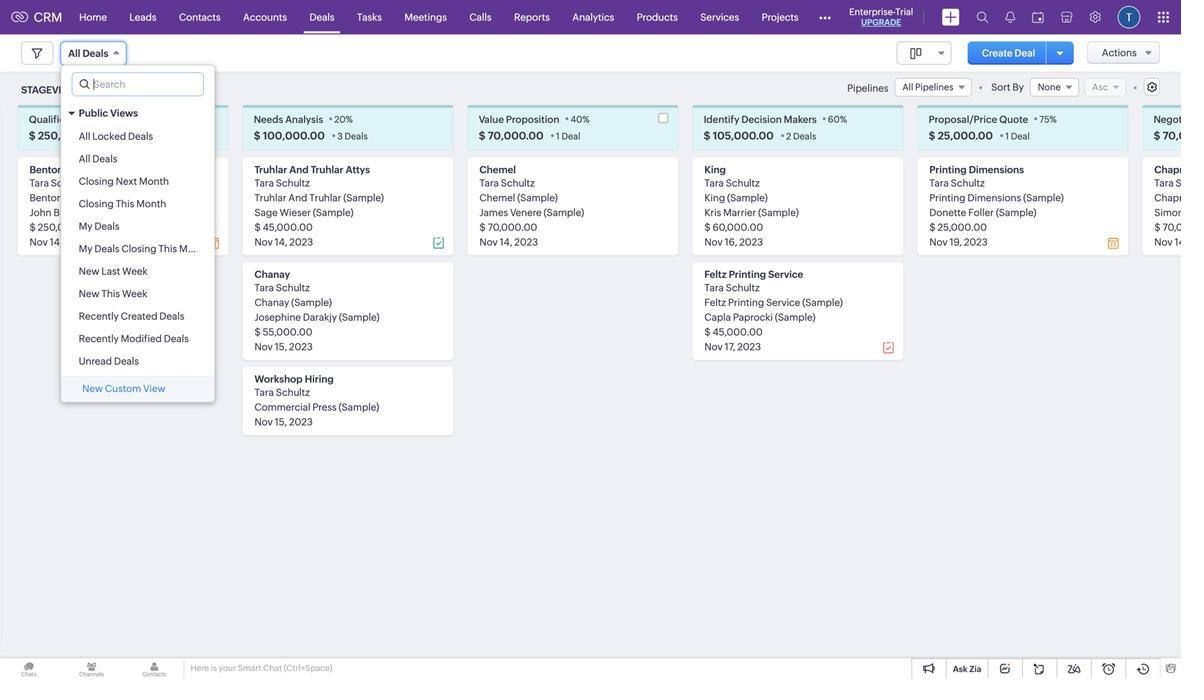 Task type: locate. For each thing, give the bounding box(es) containing it.
0 vertical spatial service
[[768, 269, 803, 280]]

$ down value at the top left
[[479, 130, 486, 142]]

chemel (sample) link
[[479, 192, 558, 203]]

14, inside chemel tara schultz chemel (sample) james venere (sample) $ 70,000.00 nov 14, 2023
[[500, 236, 512, 248]]

tara down chemel link
[[479, 177, 499, 189]]

needs
[[254, 114, 283, 125]]

analysis
[[285, 114, 323, 125]]

2 1 from the left
[[556, 131, 560, 142]]

1 vertical spatial benton
[[30, 192, 63, 203]]

% for $ 25,000.00
[[1050, 114, 1057, 125]]

donette
[[929, 207, 966, 218]]

dimensions
[[969, 164, 1024, 175], [968, 192, 1021, 203]]

2 feltz from the top
[[704, 297, 726, 308]]

2023 down venere
[[514, 236, 538, 248]]

2 % from the left
[[346, 114, 353, 125]]

nov inside the "printing dimensions tara schultz printing dimensions (sample) donette foller (sample) $ 25,000.00 nov 19, 2023"
[[929, 236, 948, 248]]

tara down chanay link
[[255, 282, 274, 293]]

$ down capla
[[704, 326, 711, 338]]

0 vertical spatial this
[[116, 198, 134, 210]]

benton up john
[[30, 192, 63, 203]]

0 vertical spatial 250,000.00
[[38, 130, 101, 142]]

$ inside benton tara schultz benton (sample) john butt (sample) $ 250,000.00 nov 14, 2023
[[30, 222, 36, 233]]

Other Modules field
[[810, 6, 840, 28]]

chemel up chemel (sample) link
[[479, 164, 516, 175]]

40
[[570, 114, 582, 125]]

2023 right 19,
[[964, 236, 988, 248]]

crm link
[[11, 10, 62, 24]]

1 14, from the left
[[50, 236, 62, 248]]

chapm link up s
[[1154, 164, 1181, 175]]

2023 inside truhlar and truhlar attys tara schultz truhlar and truhlar (sample) sage wieser (sample) $ 45,000.00 nov 14, 2023
[[289, 236, 313, 248]]

chanay
[[255, 269, 290, 280], [255, 297, 289, 308]]

% for $ 100,000.00
[[346, 114, 353, 125]]

2 15, from the top
[[275, 416, 287, 428]]

1 vertical spatial recently
[[79, 333, 119, 345]]

all deals inside all deals field
[[68, 48, 108, 59]]

(sample) down 'printing dimensions (sample)' link
[[996, 207, 1037, 218]]

$ down "josephine"
[[255, 326, 261, 338]]

1 chapm from the top
[[1154, 164, 1181, 175]]

$ down negot
[[1154, 130, 1160, 142]]

45,000.00 down wieser
[[263, 222, 313, 233]]

70,000.00
[[488, 130, 544, 142], [488, 222, 537, 233]]

recently up unread
[[79, 333, 119, 345]]

search image
[[977, 11, 989, 23]]

2 recently from the top
[[79, 333, 119, 345]]

benton up benton (sample) link
[[30, 164, 63, 175]]

1 vertical spatial 70,000.00
[[488, 222, 537, 233]]

1 feltz from the top
[[704, 269, 727, 280]]

0 vertical spatial chapm link
[[1154, 164, 1181, 175]]

(sample) right venere
[[544, 207, 584, 218]]

1 recently from the top
[[79, 311, 119, 322]]

deals link
[[298, 0, 346, 34]]

nov left 17,
[[704, 341, 723, 352]]

0 horizontal spatial 45,000.00
[[263, 222, 313, 233]]

1 25,000.00 from the top
[[938, 130, 993, 142]]

1 week from the top
[[122, 266, 148, 277]]

3 deals
[[337, 131, 368, 142]]

1 chemel from the top
[[479, 164, 516, 175]]

meetings link
[[393, 0, 458, 34]]

2 vertical spatial month
[[179, 243, 209, 255]]

3 14, from the left
[[500, 236, 512, 248]]

chapm up simon link
[[1154, 192, 1181, 203]]

1 horizontal spatial 1 deal
[[556, 131, 580, 142]]

create
[[982, 47, 1013, 59]]

closing for closing this month
[[79, 198, 114, 210]]

% right "proposition"
[[582, 114, 590, 125]]

pipelines inside field
[[915, 82, 954, 92]]

0 horizontal spatial 1
[[113, 131, 117, 142]]

(sample) up "my deals"
[[75, 207, 115, 218]]

1 % from the left
[[110, 114, 117, 125]]

2 my from the top
[[79, 243, 92, 255]]

calendar image
[[1032, 12, 1044, 23]]

kris
[[704, 207, 721, 218]]

$ inside king tara schultz king (sample) kris marrier (sample) $ 60,000.00 nov 16, 2023
[[704, 222, 711, 233]]

15,
[[275, 341, 287, 352], [275, 416, 287, 428]]

All Deals field
[[60, 41, 127, 65]]

1 horizontal spatial 45,000.00
[[713, 326, 763, 338]]

new custom view
[[82, 383, 165, 394]]

schultz down printing dimensions link
[[951, 177, 985, 189]]

$ inside chanay tara schultz chanay (sample) josephine darakjy (sample) $ 55,000.00 nov 15, 2023
[[255, 326, 261, 338]]

1 vertical spatial 15,
[[275, 416, 287, 428]]

and up wieser
[[288, 192, 307, 203]]

2 chanay from the top
[[255, 297, 289, 308]]

stageview
[[21, 84, 77, 96]]

profile image
[[1118, 6, 1140, 28]]

0 vertical spatial chapm
[[1154, 164, 1181, 175]]

% down none field
[[1050, 114, 1057, 125]]

2023 down commercial press (sample) link
[[289, 416, 313, 428]]

create menu image
[[942, 9, 960, 26]]

1 vertical spatial 250,000.00
[[38, 222, 94, 233]]

70,000.00 down value proposition
[[488, 130, 544, 142]]

14, inside benton tara schultz benton (sample) john butt (sample) $ 250,000.00 nov 14, 2023
[[50, 236, 62, 248]]

deals right 3
[[345, 131, 368, 142]]

home
[[79, 12, 107, 23]]

schultz inside workshop hiring tara schultz commercial press (sample) nov 15, 2023
[[276, 387, 310, 398]]

(sample) inside workshop hiring tara schultz commercial press (sample) nov 15, 2023
[[339, 402, 379, 413]]

0 vertical spatial 25,000.00
[[938, 130, 993, 142]]

2 horizontal spatial 1 deal
[[1005, 131, 1030, 142]]

closing up "new last week"
[[121, 243, 156, 255]]

15, down 55,000.00
[[275, 341, 287, 352]]

accounts link
[[232, 0, 298, 34]]

$ down proposal/price
[[929, 130, 935, 142]]

(sample)
[[65, 192, 105, 203], [343, 192, 384, 203], [517, 192, 558, 203], [727, 192, 768, 203], [1023, 192, 1064, 203], [75, 207, 115, 218], [313, 207, 354, 218], [544, 207, 584, 218], [758, 207, 799, 218], [996, 207, 1037, 218], [291, 297, 332, 308], [802, 297, 843, 308], [339, 312, 380, 323], [775, 312, 816, 323], [339, 402, 379, 413]]

2 deals
[[786, 131, 816, 142]]

john butt (sample) link
[[30, 207, 115, 218]]

0 horizontal spatial 14,
[[50, 236, 62, 248]]

2 250,000.00 from the top
[[38, 222, 94, 233]]

14
[[1175, 236, 1181, 248]]

your
[[219, 664, 236, 673]]

10
[[100, 114, 110, 125]]

recently created deals
[[79, 311, 184, 322]]

custom
[[105, 383, 141, 394]]

60
[[828, 114, 840, 125]]

nov left the 16,
[[704, 236, 723, 248]]

1 chapm link from the top
[[1154, 164, 1181, 175]]

1 down 10 %
[[113, 131, 117, 142]]

this down last
[[101, 288, 120, 300]]

17,
[[725, 341, 735, 352]]

smart
[[238, 664, 262, 673]]

3 1 deal from the left
[[1005, 131, 1030, 142]]

1 deal for $ 250,000.00
[[113, 131, 137, 142]]

negot
[[1154, 114, 1181, 125]]

chanay up chanay (sample) link
[[255, 269, 290, 280]]

all
[[68, 48, 80, 59], [903, 82, 913, 92], [79, 131, 90, 142], [79, 153, 90, 165]]

deal down the views at the left of page
[[118, 131, 137, 142]]

0 vertical spatial week
[[122, 266, 148, 277]]

$ down identify
[[704, 130, 711, 142]]

new left last
[[79, 266, 99, 277]]

(sample) up donette foller (sample) link
[[1023, 192, 1064, 203]]

closing left next
[[79, 176, 114, 187]]

1 vertical spatial closing
[[79, 198, 114, 210]]

press
[[312, 402, 337, 413]]

last
[[101, 266, 120, 277]]

1 vertical spatial chanay
[[255, 297, 289, 308]]

2023 down 60,000.00
[[739, 236, 763, 248]]

0 vertical spatial chemel
[[479, 164, 516, 175]]

$ down the kris
[[704, 222, 711, 233]]

all deals
[[68, 48, 108, 59], [79, 153, 117, 165]]

pipelines
[[915, 82, 954, 92], [847, 83, 889, 94]]

tara inside chanay tara schultz chanay (sample) josephine darakjy (sample) $ 55,000.00 nov 15, 2023
[[255, 282, 274, 293]]

1 horizontal spatial 14,
[[275, 236, 287, 248]]

all pipelines
[[903, 82, 954, 92]]

tara left s
[[1154, 177, 1174, 189]]

3 1 from the left
[[1005, 131, 1009, 142]]

nov inside truhlar and truhlar attys tara schultz truhlar and truhlar (sample) sage wieser (sample) $ 45,000.00 nov 14, 2023
[[255, 236, 273, 248]]

$ inside negot $ 70,0
[[1154, 130, 1160, 142]]

tasks link
[[346, 0, 393, 34]]

schultz down truhlar and truhlar attys link
[[276, 177, 310, 189]]

0 vertical spatial new
[[79, 266, 99, 277]]

1 down quote
[[1005, 131, 1009, 142]]

chemel up james
[[479, 192, 515, 203]]

printing down $ 25,000.00
[[929, 164, 967, 175]]

%
[[110, 114, 117, 125], [346, 114, 353, 125], [582, 114, 590, 125], [840, 114, 847, 125], [1050, 114, 1057, 125]]

pipelines left all pipelines
[[847, 83, 889, 94]]

tara up sage
[[255, 177, 274, 189]]

profile element
[[1109, 0, 1149, 34]]

% up 3 deals
[[346, 114, 353, 125]]

$ down the simon
[[1154, 222, 1161, 233]]

% for $ 250,000.00
[[110, 114, 117, 125]]

2023 inside chanay tara schultz chanay (sample) josephine darakjy (sample) $ 55,000.00 nov 15, 2023
[[289, 341, 313, 352]]

value proposition
[[479, 114, 559, 125]]

1 250,000.00 from the top
[[38, 130, 101, 142]]

attys
[[346, 164, 370, 175]]

feltz up capla
[[704, 297, 726, 308]]

new
[[79, 266, 99, 277], [79, 288, 99, 300], [82, 383, 103, 394]]

None field
[[897, 41, 952, 65]]

14, down wieser
[[275, 236, 287, 248]]

0 vertical spatial king
[[704, 164, 726, 175]]

70,000.00 inside chemel tara schultz chemel (sample) james venere (sample) $ 70,000.00 nov 14, 2023
[[488, 222, 537, 233]]

deal for $ 70,000.00
[[562, 131, 580, 142]]

week for new this week
[[122, 288, 147, 300]]

0 vertical spatial closing
[[79, 176, 114, 187]]

1 vertical spatial chapm
[[1154, 192, 1181, 203]]

week right last
[[122, 266, 148, 277]]

created
[[121, 311, 157, 322]]

4 % from the left
[[840, 114, 847, 125]]

nov inside chanay tara schultz chanay (sample) josephine darakjy (sample) $ 55,000.00 nov 15, 2023
[[255, 341, 273, 352]]

5 % from the left
[[1050, 114, 1057, 125]]

feltz down the 16,
[[704, 269, 727, 280]]

2023 inside benton tara schultz benton (sample) john butt (sample) $ 250,000.00 nov 14, 2023
[[64, 236, 88, 248]]

all deals down locked
[[79, 153, 117, 165]]

$
[[29, 130, 36, 142], [254, 130, 261, 142], [479, 130, 486, 142], [704, 130, 711, 142], [929, 130, 935, 142], [1154, 130, 1160, 142], [30, 222, 36, 233], [255, 222, 261, 233], [479, 222, 486, 233], [704, 222, 711, 233], [929, 222, 936, 233], [1154, 222, 1161, 233], [255, 326, 261, 338], [704, 326, 711, 338]]

qualification
[[29, 114, 89, 125]]

analytics link
[[561, 0, 626, 34]]

250,000.00 down qualification
[[38, 130, 101, 142]]

schultz
[[51, 177, 85, 189], [276, 177, 310, 189], [501, 177, 535, 189], [726, 177, 760, 189], [951, 177, 985, 189], [276, 282, 310, 293], [726, 282, 760, 293], [276, 387, 310, 398]]

schultz inside benton tara schultz benton (sample) john butt (sample) $ 250,000.00 nov 14, 2023
[[51, 177, 85, 189]]

1 horizontal spatial pipelines
[[915, 82, 954, 92]]

deals
[[310, 12, 335, 23], [83, 48, 108, 59], [128, 131, 153, 142], [345, 131, 368, 142], [793, 131, 816, 142], [92, 153, 117, 165], [94, 221, 120, 232], [94, 243, 120, 255], [159, 311, 184, 322], [164, 333, 189, 345], [114, 356, 139, 367]]

all deals down home link
[[68, 48, 108, 59]]

all down size image
[[903, 82, 913, 92]]

nov down sage
[[255, 236, 273, 248]]

this down closing next month
[[116, 198, 134, 210]]

0 vertical spatial feltz
[[704, 269, 727, 280]]

(sample) up josephine darakjy (sample) link at the left of page
[[291, 297, 332, 308]]

schultz up chemel (sample) link
[[501, 177, 535, 189]]

70,0 down negot
[[1163, 130, 1181, 142]]

month for closing next month
[[139, 176, 169, 187]]

$ down james
[[479, 222, 486, 233]]

truhlar down $ 100,000.00
[[255, 164, 287, 175]]

calls
[[469, 12, 492, 23]]

printing dimensions (sample) link
[[929, 192, 1064, 203]]

workshop
[[255, 374, 303, 385]]

45,000.00 inside truhlar and truhlar attys tara schultz truhlar and truhlar (sample) sage wieser (sample) $ 45,000.00 nov 14, 2023
[[263, 222, 313, 233]]

tara inside feltz printing service tara schultz feltz printing service (sample) capla paprocki (sample) $ 45,000.00 nov 17, 2023
[[704, 282, 724, 293]]

this
[[116, 198, 134, 210], [158, 243, 177, 255], [101, 288, 120, 300]]

1 deal down "40"
[[556, 131, 580, 142]]

james venere (sample) link
[[479, 207, 584, 218]]

2 vertical spatial this
[[101, 288, 120, 300]]

views
[[110, 108, 138, 119]]

1 vertical spatial king
[[704, 192, 725, 203]]

15, inside workshop hiring tara schultz commercial press (sample) nov 15, 2023
[[275, 416, 287, 428]]

schultz inside truhlar and truhlar attys tara schultz truhlar and truhlar (sample) sage wieser (sample) $ 45,000.00 nov 14, 2023
[[276, 177, 310, 189]]

and
[[289, 164, 309, 175], [288, 192, 307, 203]]

1 vertical spatial new
[[79, 288, 99, 300]]

2023
[[64, 236, 88, 248], [289, 236, 313, 248], [514, 236, 538, 248], [739, 236, 763, 248], [964, 236, 988, 248], [289, 341, 313, 352], [737, 341, 761, 352], [289, 416, 313, 428]]

nov
[[30, 236, 48, 248], [255, 236, 273, 248], [479, 236, 498, 248], [704, 236, 723, 248], [929, 236, 948, 248], [1154, 236, 1173, 248], [255, 341, 273, 352], [704, 341, 723, 352], [255, 416, 273, 428]]

2 vertical spatial closing
[[121, 243, 156, 255]]

1 my from the top
[[79, 221, 92, 232]]

1 vertical spatial 25,000.00
[[938, 222, 987, 233]]

1 vertical spatial feltz
[[704, 297, 726, 308]]

2 70,000.00 from the top
[[488, 222, 537, 233]]

my deals
[[79, 221, 120, 232]]

week for new last week
[[122, 266, 148, 277]]

schultz down feltz printing service link
[[726, 282, 760, 293]]

0 vertical spatial 70,000.00
[[488, 130, 544, 142]]

nov inside king tara schultz king (sample) kris marrier (sample) $ 60,000.00 nov 16, 2023
[[704, 236, 723, 248]]

45,000.00
[[263, 222, 313, 233], [713, 326, 763, 338]]

1 vertical spatial chemel
[[479, 192, 515, 203]]

deals down closing this month
[[94, 221, 120, 232]]

chats image
[[0, 659, 58, 678]]

nov inside chemel tara schultz chemel (sample) james venere (sample) $ 70,000.00 nov 14, 2023
[[479, 236, 498, 248]]

0 horizontal spatial 1 deal
[[113, 131, 137, 142]]

deal down "40"
[[562, 131, 580, 142]]

deals down recently modified deals
[[114, 356, 139, 367]]

2 25,000.00 from the top
[[938, 222, 987, 233]]

needs analysis
[[254, 114, 323, 125]]

1 vertical spatial 45,000.00
[[713, 326, 763, 338]]

all deals inside public views region
[[79, 153, 117, 165]]

contacts image
[[125, 659, 183, 678]]

45,000.00 inside feltz printing service tara schultz feltz printing service (sample) capla paprocki (sample) $ 45,000.00 nov 17, 2023
[[713, 326, 763, 338]]

tara inside king tara schultz king (sample) kris marrier (sample) $ 60,000.00 nov 16, 2023
[[704, 177, 724, 189]]

0 vertical spatial month
[[139, 176, 169, 187]]

deal down quote
[[1011, 131, 1030, 142]]

my down john butt (sample) link
[[79, 221, 92, 232]]

public views
[[79, 108, 138, 119]]

new down unread
[[82, 383, 103, 394]]

$ down needs
[[254, 130, 261, 142]]

workshop hiring link
[[255, 374, 334, 385]]

$ inside feltz printing service tara schultz feltz printing service (sample) capla paprocki (sample) $ 45,000.00 nov 17, 2023
[[704, 326, 711, 338]]

and down '100,000.00'
[[289, 164, 309, 175]]

service
[[768, 269, 803, 280], [766, 297, 800, 308]]

1 vertical spatial my
[[79, 243, 92, 255]]

0 vertical spatial chanay
[[255, 269, 290, 280]]

commercial press (sample) link
[[255, 402, 379, 413]]

sage
[[255, 207, 278, 218]]

leads link
[[118, 0, 168, 34]]

size image
[[910, 47, 922, 60]]

capla paprocki (sample) link
[[704, 312, 816, 323]]

1 vertical spatial 70,0
[[1163, 222, 1181, 233]]

deals left tasks
[[310, 12, 335, 23]]

1 vertical spatial all deals
[[79, 153, 117, 165]]

1 1 from the left
[[113, 131, 117, 142]]

2 horizontal spatial 14,
[[500, 236, 512, 248]]

$ inside chapm tara s chapm simon $ 70,0 nov 14
[[1154, 222, 1161, 233]]

0 vertical spatial 70,0
[[1163, 130, 1181, 142]]

nov inside benton tara schultz benton (sample) john butt (sample) $ 250,000.00 nov 14, 2023
[[30, 236, 48, 248]]

1
[[113, 131, 117, 142], [556, 131, 560, 142], [1005, 131, 1009, 142]]

tara up donette
[[929, 177, 949, 189]]

create menu element
[[934, 0, 968, 34]]

deals inside "link"
[[310, 12, 335, 23]]

2023 down the sage wieser (sample) link
[[289, 236, 313, 248]]

proposition
[[506, 114, 559, 125]]

truhlar and truhlar attys link
[[255, 164, 370, 175]]

enterprise-trial upgrade
[[849, 7, 913, 27]]

0 vertical spatial 15,
[[275, 341, 287, 352]]

benton
[[30, 164, 63, 175], [30, 192, 63, 203]]

nov down james
[[479, 236, 498, 248]]

signals element
[[997, 0, 1024, 34]]

nov left 19,
[[929, 236, 948, 248]]

2 week from the top
[[122, 288, 147, 300]]

2 14, from the left
[[275, 236, 287, 248]]

chanay up "josephine"
[[255, 297, 289, 308]]

0 vertical spatial all deals
[[68, 48, 108, 59]]

2 horizontal spatial 1
[[1005, 131, 1009, 142]]

chapm link up simon link
[[1154, 192, 1181, 203]]

new for new custom view
[[82, 383, 103, 394]]

14, for benton tara schultz benton (sample) john butt (sample) $ 250,000.00 nov 14, 2023
[[50, 236, 62, 248]]

1 vertical spatial chapm link
[[1154, 192, 1181, 203]]

0 vertical spatial benton
[[30, 164, 63, 175]]

1 vertical spatial month
[[136, 198, 166, 210]]

1 horizontal spatial 1
[[556, 131, 560, 142]]

closing for closing next month
[[79, 176, 114, 187]]

printing dimensions tara schultz printing dimensions (sample) donette foller (sample) $ 25,000.00 nov 19, 2023
[[929, 164, 1064, 248]]

25,000.00 inside the "printing dimensions tara schultz printing dimensions (sample) donette foller (sample) $ 25,000.00 nov 19, 2023"
[[938, 222, 987, 233]]

chanay tara schultz chanay (sample) josephine darakjy (sample) $ 55,000.00 nov 15, 2023
[[255, 269, 380, 352]]

0 vertical spatial my
[[79, 221, 92, 232]]

tara down workshop
[[255, 387, 274, 398]]

2 70,0 from the top
[[1163, 222, 1181, 233]]

closing up "my deals"
[[79, 198, 114, 210]]

2 benton from the top
[[30, 192, 63, 203]]

1 1 deal from the left
[[113, 131, 137, 142]]

14, inside truhlar and truhlar attys tara schultz truhlar and truhlar (sample) sage wieser (sample) $ 45,000.00 nov 14, 2023
[[275, 236, 287, 248]]

1 vertical spatial week
[[122, 288, 147, 300]]

closing next month
[[79, 176, 169, 187]]

1 deal down quote
[[1005, 131, 1030, 142]]

home link
[[68, 0, 118, 34]]

1 70,0 from the top
[[1163, 130, 1181, 142]]

25,000.00 down proposal/price
[[938, 130, 993, 142]]

2 vertical spatial new
[[82, 383, 103, 394]]

nov inside workshop hiring tara schultz commercial press (sample) nov 15, 2023
[[255, 416, 273, 428]]

2 1 deal from the left
[[556, 131, 580, 142]]

0 vertical spatial 45,000.00
[[263, 222, 313, 233]]

2023 down "my deals"
[[64, 236, 88, 248]]

0 vertical spatial recently
[[79, 311, 119, 322]]

$ 100,000.00
[[254, 130, 325, 142]]

king up the kris
[[704, 192, 725, 203]]

schultz down workshop hiring link
[[276, 387, 310, 398]]

new for new last week
[[79, 266, 99, 277]]

this for month
[[116, 198, 134, 210]]

1 15, from the top
[[275, 341, 287, 352]]

1 70,000.00 from the top
[[488, 130, 544, 142]]



Task type: vqa. For each thing, say whether or not it's contained in the screenshot.
Labels
no



Task type: describe. For each thing, give the bounding box(es) containing it.
deals down public views dropdown button
[[128, 131, 153, 142]]

1 king from the top
[[704, 164, 726, 175]]

leads
[[129, 12, 157, 23]]

quote
[[999, 114, 1028, 125]]

my deals closing this month
[[79, 243, 209, 255]]

sort by
[[991, 82, 1024, 93]]

feltz printing service tara schultz feltz printing service (sample) capla paprocki (sample) $ 45,000.00 nov 17, 2023
[[704, 269, 843, 352]]

75 %
[[1039, 114, 1057, 125]]

none
[[1038, 82, 1061, 92]]

reports
[[514, 12, 550, 23]]

trial
[[895, 7, 913, 17]]

my for my deals closing this month
[[79, 243, 92, 255]]

by
[[1013, 82, 1024, 93]]

products link
[[626, 0, 689, 34]]

wieser
[[280, 207, 311, 218]]

(sample) down feltz printing service (sample) link
[[775, 312, 816, 323]]

70,0 inside chapm tara s chapm simon $ 70,0 nov 14
[[1163, 222, 1181, 233]]

next
[[116, 176, 137, 187]]

$ 25,000.00
[[929, 130, 993, 142]]

commercial
[[255, 402, 311, 413]]

60,000.00
[[713, 222, 763, 233]]

recently for recently modified deals
[[79, 333, 119, 345]]

feltz printing service link
[[704, 269, 803, 280]]

(sample) up capla paprocki (sample) link
[[802, 297, 843, 308]]

1 benton from the top
[[30, 164, 63, 175]]

$ 105,000.00
[[704, 130, 774, 142]]

deals up last
[[94, 243, 120, 255]]

14, for chemel tara schultz chemel (sample) james venere (sample) $ 70,000.00 nov 14, 2023
[[500, 236, 512, 248]]

venere
[[510, 207, 542, 218]]

unread
[[79, 356, 112, 367]]

250,000.00 inside benton tara schultz benton (sample) john butt (sample) $ 250,000.00 nov 14, 2023
[[38, 222, 94, 233]]

printing dimensions link
[[929, 164, 1024, 175]]

printing down the 16,
[[729, 269, 766, 280]]

services link
[[689, 0, 750, 34]]

deals inside field
[[83, 48, 108, 59]]

2023 inside workshop hiring tara schultz commercial press (sample) nov 15, 2023
[[289, 416, 313, 428]]

reports link
[[503, 0, 561, 34]]

marrier
[[723, 207, 756, 218]]

chat
[[263, 664, 282, 673]]

schultz inside feltz printing service tara schultz feltz printing service (sample) capla paprocki (sample) $ 45,000.00 nov 17, 2023
[[726, 282, 760, 293]]

new custom view link
[[61, 377, 214, 402]]

recently for recently created deals
[[79, 311, 119, 322]]

0 vertical spatial dimensions
[[969, 164, 1024, 175]]

chapm tara s chapm simon $ 70,0 nov 14
[[1154, 164, 1181, 248]]

2023 inside king tara schultz king (sample) kris marrier (sample) $ 60,000.00 nov 16, 2023
[[739, 236, 763, 248]]

$ inside the "printing dimensions tara schultz printing dimensions (sample) donette foller (sample) $ 25,000.00 nov 19, 2023"
[[929, 222, 936, 233]]

chemel link
[[479, 164, 516, 175]]

(sample) right marrier
[[758, 207, 799, 218]]

All Pipelines field
[[895, 78, 972, 97]]

$ inside truhlar and truhlar attys tara schultz truhlar and truhlar (sample) sage wieser (sample) $ 45,000.00 nov 14, 2023
[[255, 222, 261, 233]]

my for my deals
[[79, 221, 92, 232]]

truhlar and truhlar (sample) link
[[255, 192, 384, 203]]

105,000.00
[[713, 130, 774, 142]]

(sample) up the james venere (sample) link
[[517, 192, 558, 203]]

schultz inside chanay tara schultz chanay (sample) josephine darakjy (sample) $ 55,000.00 nov 15, 2023
[[276, 282, 310, 293]]

printing up donette
[[929, 192, 966, 203]]

john
[[30, 207, 52, 218]]

truhlar up truhlar and truhlar (sample) link
[[311, 164, 344, 175]]

feltz printing service (sample) link
[[704, 297, 843, 308]]

truhlar up the sage wieser (sample) link
[[309, 192, 341, 203]]

identify decision makers
[[704, 114, 817, 125]]

deal for $ 25,000.00
[[1011, 131, 1030, 142]]

2023 inside the "printing dimensions tara schultz printing dimensions (sample) donette foller (sample) $ 25,000.00 nov 19, 2023"
[[964, 236, 988, 248]]

deal inside button
[[1015, 47, 1035, 59]]

2 chapm from the top
[[1154, 192, 1181, 203]]

1 vertical spatial service
[[766, 297, 800, 308]]

workshop hiring tara schultz commercial press (sample) nov 15, 2023
[[255, 374, 379, 428]]

% for $ 105,000.00
[[840, 114, 847, 125]]

(ctrl+space)
[[284, 664, 332, 673]]

simon link
[[1154, 207, 1181, 218]]

channels image
[[63, 659, 120, 678]]

public views button
[[61, 101, 214, 125]]

closing this month
[[79, 198, 166, 210]]

here is your smart chat (ctrl+space)
[[191, 664, 332, 673]]

0 vertical spatial and
[[289, 164, 309, 175]]

1 vertical spatial and
[[288, 192, 307, 203]]

2
[[786, 131, 791, 142]]

printing up paprocki
[[728, 297, 764, 308]]

tara inside truhlar and truhlar attys tara schultz truhlar and truhlar (sample) sage wieser (sample) $ 45,000.00 nov 14, 2023
[[255, 177, 274, 189]]

2 chapm link from the top
[[1154, 192, 1181, 203]]

tara inside chapm tara s chapm simon $ 70,0 nov 14
[[1154, 177, 1174, 189]]

upgrade
[[861, 18, 901, 27]]

josephine
[[255, 312, 301, 323]]

josephine darakjy (sample) link
[[255, 312, 380, 323]]

deals right created
[[159, 311, 184, 322]]

2 chemel from the top
[[479, 192, 515, 203]]

10 %
[[100, 114, 117, 125]]

month for closing this month
[[136, 198, 166, 210]]

enterprise-
[[849, 7, 895, 17]]

2023 inside feltz printing service tara schultz feltz printing service (sample) capla paprocki (sample) $ 45,000.00 nov 17, 2023
[[737, 341, 761, 352]]

all down $ 250,000.00
[[79, 153, 90, 165]]

sort
[[991, 82, 1011, 93]]

schultz inside chemel tara schultz chemel (sample) james venere (sample) $ 70,000.00 nov 14, 2023
[[501, 177, 535, 189]]

deals down locked
[[92, 153, 117, 165]]

1 deal for $ 25,000.00
[[1005, 131, 1030, 142]]

benton link
[[30, 164, 63, 175]]

tasks
[[357, 12, 382, 23]]

1 vertical spatial dimensions
[[968, 192, 1021, 203]]

2023 inside chemel tara schultz chemel (sample) james venere (sample) $ 70,000.00 nov 14, 2023
[[514, 236, 538, 248]]

james
[[479, 207, 508, 218]]

schultz inside king tara schultz king (sample) kris marrier (sample) $ 60,000.00 nov 16, 2023
[[726, 177, 760, 189]]

(sample) up john butt (sample) link
[[65, 192, 105, 203]]

sage wieser (sample) link
[[255, 207, 354, 218]]

1 deal for $ 70,000.00
[[556, 131, 580, 142]]

signals image
[[1005, 11, 1015, 23]]

3 % from the left
[[582, 114, 590, 125]]

1 chanay from the top
[[255, 269, 290, 280]]

tara inside benton tara schultz benton (sample) john butt (sample) $ 250,000.00 nov 14, 2023
[[30, 177, 49, 189]]

truhlar and truhlar attys tara schultz truhlar and truhlar (sample) sage wieser (sample) $ 45,000.00 nov 14, 2023
[[255, 164, 384, 248]]

(sample) down attys
[[343, 192, 384, 203]]

public views region
[[61, 125, 214, 373]]

Search text field
[[72, 73, 203, 96]]

new last week
[[79, 266, 148, 277]]

70,0 inside negot $ 70,0
[[1163, 130, 1181, 142]]

60 %
[[828, 114, 847, 125]]

1 for 25,000.00
[[1005, 131, 1009, 142]]

contacts link
[[168, 0, 232, 34]]

decision
[[741, 114, 782, 125]]

$ inside chemel tara schultz chemel (sample) james venere (sample) $ 70,000.00 nov 14, 2023
[[479, 222, 486, 233]]

calls link
[[458, 0, 503, 34]]

king link
[[704, 164, 726, 175]]

(sample) right "darakjy"
[[339, 312, 380, 323]]

tara inside chemel tara schultz chemel (sample) james venere (sample) $ 70,000.00 nov 14, 2023
[[479, 177, 499, 189]]

this for week
[[101, 288, 120, 300]]

new this week
[[79, 288, 147, 300]]

$ down qualification
[[29, 130, 36, 142]]

1 for 70,000.00
[[556, 131, 560, 142]]

new for new this week
[[79, 288, 99, 300]]

deal for $ 250,000.00
[[118, 131, 137, 142]]

19,
[[950, 236, 962, 248]]

(sample) up kris marrier (sample) link
[[727, 192, 768, 203]]

16,
[[725, 236, 737, 248]]

0 horizontal spatial pipelines
[[847, 83, 889, 94]]

tara inside the "printing dimensions tara schultz printing dimensions (sample) donette foller (sample) $ 25,000.00 nov 19, 2023"
[[929, 177, 949, 189]]

75
[[1039, 114, 1050, 125]]

truhlar up sage
[[255, 192, 286, 203]]

all down home link
[[68, 48, 80, 59]]

ask
[[953, 665, 968, 674]]

deals right 2
[[793, 131, 816, 142]]

schultz inside the "printing dimensions tara schultz printing dimensions (sample) donette foller (sample) $ 25,000.00 nov 19, 2023"
[[951, 177, 985, 189]]

analytics
[[572, 12, 614, 23]]

(sample) down truhlar and truhlar (sample) link
[[313, 207, 354, 218]]

chanay (sample) link
[[255, 297, 332, 308]]

chanay link
[[255, 269, 290, 280]]

1 for 250,000.00
[[113, 131, 117, 142]]

15, inside chanay tara schultz chanay (sample) josephine darakjy (sample) $ 55,000.00 nov 15, 2023
[[275, 341, 287, 352]]

search element
[[968, 0, 997, 34]]

nov inside feltz printing service tara schultz feltz printing service (sample) capla paprocki (sample) $ 45,000.00 nov 17, 2023
[[704, 341, 723, 352]]

here
[[191, 664, 209, 673]]

2 king from the top
[[704, 192, 725, 203]]

all left locked
[[79, 131, 90, 142]]

nov inside chapm tara s chapm simon $ 70,0 nov 14
[[1154, 236, 1173, 248]]

accounts
[[243, 12, 287, 23]]

projects
[[762, 12, 799, 23]]

butt
[[54, 207, 73, 218]]

view
[[143, 383, 165, 394]]

contacts
[[179, 12, 221, 23]]

1 vertical spatial this
[[158, 243, 177, 255]]

crm
[[34, 10, 62, 24]]

kris marrier (sample) link
[[704, 207, 799, 218]]

deals right modified
[[164, 333, 189, 345]]

None field
[[1030, 78, 1079, 97]]

tara inside workshop hiring tara schultz commercial press (sample) nov 15, 2023
[[255, 387, 274, 398]]

benton tara schultz benton (sample) john butt (sample) $ 250,000.00 nov 14, 2023
[[30, 164, 115, 248]]



